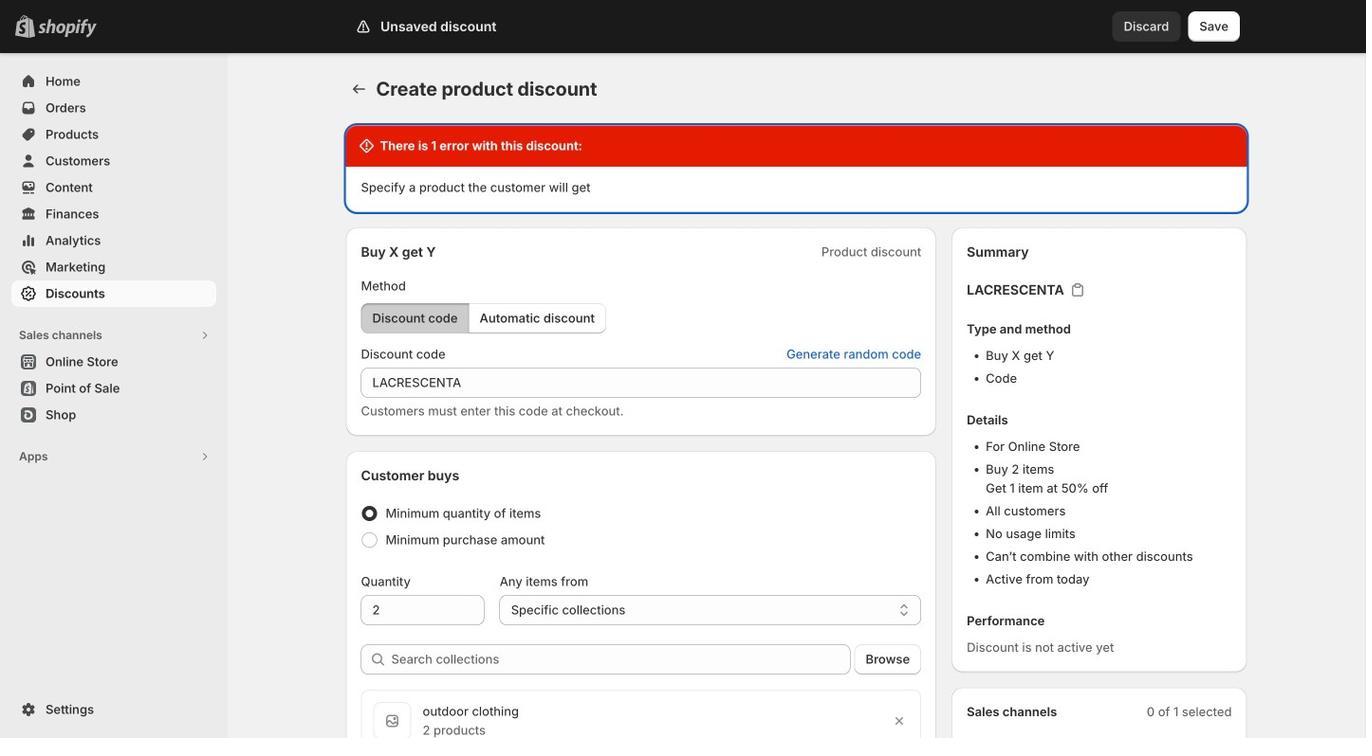 Task type: vqa. For each thing, say whether or not it's contained in the screenshot.
'text box'
yes



Task type: locate. For each thing, give the bounding box(es) containing it.
shopify image
[[38, 19, 97, 38]]

None text field
[[361, 368, 921, 398]]

Search collections text field
[[391, 645, 850, 675]]

None text field
[[361, 596, 484, 626]]



